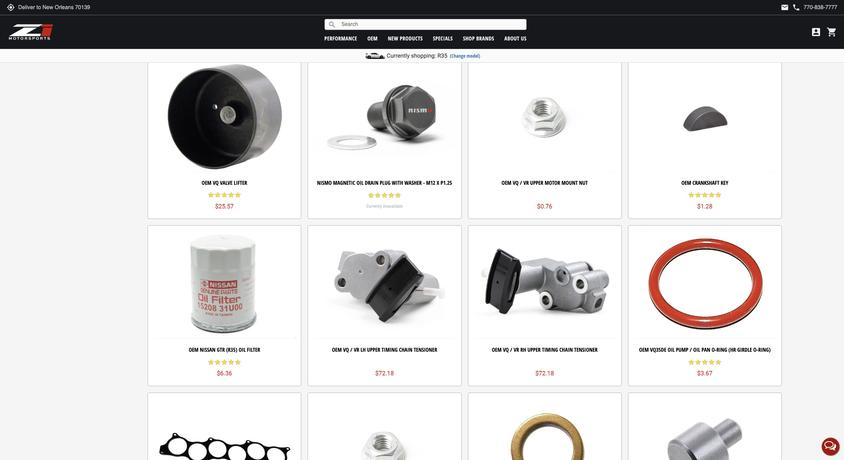 Task type: locate. For each thing, give the bounding box(es) containing it.
specials link
[[433, 35, 453, 42]]

oem for oem vq / vr rh upper timing chain tensioner
[[492, 346, 502, 354]]

x
[[437, 179, 440, 186]]

oem for oem vq / vr upper motor mount nut
[[502, 179, 512, 186]]

key
[[721, 179, 729, 186]]

chain
[[399, 346, 413, 354], [560, 346, 573, 354]]

new products link
[[388, 35, 423, 42]]

vr left the front
[[372, 12, 378, 19]]

valve left spring
[[687, 12, 699, 19]]

1 horizontal spatial currently
[[387, 52, 410, 59]]

front
[[379, 12, 393, 19]]

currently for shopping:
[[387, 52, 410, 59]]

model)
[[467, 53, 481, 59]]

star star star star star up $25.57
[[208, 192, 242, 198]]

vr
[[186, 12, 191, 19], [372, 12, 378, 19], [524, 179, 529, 186], [354, 346, 360, 354], [514, 346, 520, 354]]

seal right crank
[[410, 12, 419, 19]]

tensioner
[[414, 346, 438, 354], [575, 346, 598, 354]]

valve left stem at the right top
[[520, 12, 533, 19]]

timing
[[382, 346, 398, 354], [543, 346, 559, 354]]

shopping_cart link
[[826, 27, 838, 37]]

0 horizontal spatial ring
[[221, 12, 231, 19]]

upper right rh
[[528, 346, 541, 354]]

o-
[[216, 12, 221, 19], [712, 346, 717, 354], [754, 346, 759, 354]]

ring
[[221, 12, 231, 19], [717, 346, 728, 354]]

with
[[392, 179, 404, 186]]

1 vertical spatial currently
[[367, 204, 382, 209]]

star star star star star up '$6.36'
[[208, 359, 242, 366]]

1 horizontal spatial chain
[[560, 346, 573, 354]]

o- right girdle
[[754, 346, 759, 354]]

vr for rh
[[514, 346, 520, 354]]

crank
[[394, 12, 408, 19]]

currently
[[387, 52, 410, 59], [367, 204, 382, 209]]

0 vertical spatial currently
[[387, 52, 410, 59]]

0 horizontal spatial chain
[[399, 346, 413, 354]]

(r35)
[[226, 346, 238, 354]]

/
[[182, 12, 184, 19], [233, 12, 235, 19], [369, 12, 371, 19], [565, 12, 567, 19], [520, 179, 523, 186], [351, 346, 353, 354], [511, 346, 513, 354], [690, 346, 693, 354]]

timing right rh
[[543, 346, 559, 354]]

oil
[[357, 179, 364, 186], [239, 346, 246, 354], [668, 346, 675, 354], [694, 346, 701, 354]]

oem vq / vr lh upper timing chain tensioner
[[332, 346, 438, 354]]

motor
[[545, 179, 561, 186]]

oem for oem valve stem keepers / locks
[[509, 12, 519, 19]]

shop brands
[[464, 35, 495, 42]]

vq
[[175, 12, 181, 19], [362, 12, 368, 19], [679, 12, 685, 19], [213, 179, 219, 186], [513, 179, 519, 186], [343, 346, 349, 354], [503, 346, 509, 354]]

oem for oem vq35de oil pump / oil pan o-ring (hr girdle o-ring)
[[640, 346, 650, 354]]

o- right cover at top left
[[216, 12, 221, 19]]

oem for oem vq / vr lh upper timing chain tensioner
[[332, 346, 342, 354]]

filter
[[247, 346, 260, 354]]

account_box link
[[810, 27, 824, 37]]

1 horizontal spatial timing
[[543, 346, 559, 354]]

$72.18 down the oem vq / vr lh upper timing chain tensioner
[[376, 370, 394, 377]]

oil left pan
[[694, 346, 701, 354]]

0 horizontal spatial timing
[[382, 346, 398, 354]]

2 timing from the left
[[543, 346, 559, 354]]

2 horizontal spatial valve
[[687, 12, 699, 19]]

magnetic
[[333, 179, 356, 186]]

currently left unavailable
[[367, 204, 382, 209]]

timing right lh
[[382, 346, 398, 354]]

0 horizontal spatial valve
[[220, 179, 233, 186]]

1 tensioner from the left
[[414, 346, 438, 354]]

vr left motor
[[524, 179, 529, 186]]

1 horizontal spatial o-
[[712, 346, 717, 354]]

/ left vtc on the top of the page
[[182, 12, 184, 19]]

2 tensioner from the left
[[575, 346, 598, 354]]

vr left vtc on the top of the page
[[186, 12, 191, 19]]

account_box
[[812, 27, 822, 37]]

/ right pump
[[690, 346, 693, 354]]

$72.18 down oem vq / vr rh upper timing chain tensioner
[[536, 370, 555, 377]]

/ left the front
[[369, 12, 371, 19]]

upper
[[531, 179, 544, 186], [367, 346, 381, 354], [528, 346, 541, 354]]

intake
[[236, 12, 251, 19]]

nismo
[[317, 179, 332, 186]]

seal
[[276, 12, 285, 19], [410, 12, 419, 19]]

star star star star star up currently unavailable
[[368, 192, 402, 199]]

(change model) link
[[450, 53, 481, 59]]

phone
[[793, 3, 801, 11]]

upper right lh
[[367, 346, 381, 354]]

lifter
[[234, 179, 247, 186]]

0 horizontal spatial seal
[[276, 12, 285, 19]]

about
[[505, 35, 520, 42]]

performance
[[325, 35, 358, 42]]

valve
[[520, 12, 533, 19], [687, 12, 699, 19], [220, 179, 233, 186]]

specials
[[433, 35, 453, 42]]

1 chain from the left
[[399, 346, 413, 354]]

chain for oem vq / vr lh upper timing chain tensioner
[[399, 346, 413, 354]]

1 horizontal spatial seal
[[410, 12, 419, 19]]

vq for oem vq valve lifter
[[213, 179, 219, 186]]

-
[[424, 179, 425, 186]]

ring left intake
[[221, 12, 231, 19]]

mail
[[782, 3, 790, 11]]

currently unavailable
[[367, 204, 403, 209]]

vq for oem vq / vr vtc cover o-ring / intake cam gear seal
[[175, 12, 181, 19]]

upper for oem vq / vr lh upper timing chain tensioner
[[367, 346, 381, 354]]

vr left rh
[[514, 346, 520, 354]]

$72.18
[[376, 370, 394, 377], [536, 370, 555, 377]]

valve for oem vq valve lifter
[[220, 179, 233, 186]]

cover
[[201, 12, 215, 19]]

oem crankshaft key
[[682, 179, 729, 186]]

2 chain from the left
[[560, 346, 573, 354]]

2 $72.18 from the left
[[536, 370, 555, 377]]

0 horizontal spatial currently
[[367, 204, 382, 209]]

locks
[[569, 12, 581, 19]]

products
[[400, 35, 423, 42]]

oil left pump
[[668, 346, 675, 354]]

oem vq / vr rh upper timing chain tensioner
[[492, 346, 598, 354]]

currently down new at the top of page
[[387, 52, 410, 59]]

star
[[528, 24, 535, 31], [368, 24, 375, 31], [375, 24, 382, 31], [382, 24, 388, 31], [388, 24, 395, 31], [395, 24, 402, 31], [208, 192, 215, 198], [215, 192, 221, 198], [221, 192, 228, 198], [228, 192, 235, 198], [235, 192, 242, 198], [689, 192, 696, 198], [696, 192, 702, 198], [702, 192, 709, 198], [709, 192, 716, 198], [716, 192, 722, 198], [368, 192, 375, 199], [375, 192, 382, 199], [382, 192, 388, 199], [388, 192, 395, 199], [395, 192, 402, 199], [208, 359, 215, 366], [215, 359, 221, 366], [221, 359, 228, 366], [228, 359, 235, 366], [235, 359, 242, 366], [689, 359, 696, 366], [696, 359, 702, 366], [702, 359, 709, 366], [709, 359, 716, 366], [716, 359, 722, 366]]

seat
[[717, 12, 727, 19]]

/ left intake
[[233, 12, 235, 19]]

crankshaft
[[693, 179, 720, 186]]

brands
[[477, 35, 495, 42]]

star star star star star
[[368, 24, 402, 31], [208, 192, 242, 198], [689, 192, 722, 198], [368, 192, 402, 199], [208, 359, 242, 366], [689, 359, 722, 366]]

star star star star star for lifter
[[208, 192, 242, 198]]

1 $72.18 from the left
[[376, 370, 394, 377]]

vr left lh
[[354, 346, 360, 354]]

valve for oem vq valve spring seat (shim)
[[687, 12, 699, 19]]

$10.23
[[376, 35, 394, 42]]

1 seal from the left
[[276, 12, 285, 19]]

ring left (hr
[[717, 346, 728, 354]]

oil right (r35)
[[239, 346, 246, 354]]

my_location
[[7, 3, 15, 11]]

1 vertical spatial ring
[[717, 346, 728, 354]]

phone link
[[793, 3, 838, 11]]

(hr
[[729, 346, 737, 354]]

valve left lifter
[[220, 179, 233, 186]]

lh
[[361, 346, 366, 354]]

timing for rh
[[543, 346, 559, 354]]

tensioner for oem vq / vr rh upper timing chain tensioner
[[575, 346, 598, 354]]

1 timing from the left
[[382, 346, 398, 354]]

oem vq / vr upper motor mount nut
[[502, 179, 588, 186]]

star star star star star up $3.67
[[689, 359, 722, 366]]

vq35de
[[651, 346, 667, 354]]

oem for oem vq / vr vtc cover o-ring / intake cam gear seal
[[164, 12, 174, 19]]

mail link
[[782, 3, 790, 11]]

o- right pan
[[712, 346, 717, 354]]

$6.36
[[217, 370, 232, 377]]

1 horizontal spatial tensioner
[[575, 346, 598, 354]]

spring
[[701, 12, 716, 19]]

0 horizontal spatial $72.18
[[376, 370, 394, 377]]

seal right gear
[[276, 12, 285, 19]]

1 horizontal spatial $72.18
[[536, 370, 555, 377]]

0 horizontal spatial tensioner
[[414, 346, 438, 354]]



Task type: describe. For each thing, give the bounding box(es) containing it.
z1 motorsports logo image
[[8, 24, 54, 40]]

oem vq valve lifter
[[202, 179, 247, 186]]

ring)
[[759, 346, 771, 354]]

cam
[[253, 12, 262, 19]]

performance link
[[325, 35, 358, 42]]

oem vq35de oil pump / oil pan o-ring (hr girdle o-ring)
[[640, 346, 771, 354]]

1 horizontal spatial ring
[[717, 346, 728, 354]]

(shim)
[[728, 12, 743, 19]]

oem link
[[368, 35, 378, 42]]

upper left motor
[[531, 179, 544, 186]]

vq for oem vq / vr lh upper timing chain tensioner
[[343, 346, 349, 354]]

rh
[[521, 346, 527, 354]]

tensioner for oem vq / vr lh upper timing chain tensioner
[[414, 346, 438, 354]]

/ left motor
[[520, 179, 523, 186]]

nissan
[[200, 346, 216, 354]]

$72.18 for rh
[[536, 370, 555, 377]]

$72.18 for lh
[[376, 370, 394, 377]]

vq for oem vq / vr front crank seal
[[362, 12, 368, 19]]

new products
[[388, 35, 423, 42]]

nut
[[580, 179, 588, 186]]

mail phone
[[782, 3, 801, 11]]

(change
[[450, 53, 466, 59]]

star star star star star for (r35)
[[208, 359, 242, 366]]

oem nissan gtr (r35) oil filter
[[189, 346, 260, 354]]

vr for lh
[[354, 346, 360, 354]]

timing for lh
[[382, 346, 398, 354]]

/ left lh
[[351, 346, 353, 354]]

mount
[[562, 179, 578, 186]]

oem for oem link
[[368, 35, 378, 42]]

girdle
[[738, 346, 753, 354]]

vtc
[[193, 12, 200, 19]]

star star star star star for pump
[[689, 359, 722, 366]]

oem vq / vr vtc cover o-ring / intake cam gear seal
[[164, 12, 285, 19]]

2 horizontal spatial o-
[[754, 346, 759, 354]]

r35
[[438, 52, 448, 59]]

m12
[[427, 179, 436, 186]]

search
[[328, 20, 337, 29]]

about us
[[505, 35, 527, 42]]

currently shopping: r35 (change model)
[[387, 52, 481, 59]]

star star star star star up $10.23
[[368, 24, 402, 31]]

star star star star star for drain
[[368, 192, 402, 199]]

Search search field
[[337, 19, 527, 30]]

oem for oem vq / vr front crank seal
[[351, 12, 360, 19]]

oil left the drain
[[357, 179, 364, 186]]

pan
[[702, 346, 711, 354]]

gtr
[[217, 346, 225, 354]]

shop
[[464, 35, 475, 42]]

gear
[[264, 12, 274, 19]]

/ left locks at the top
[[565, 12, 567, 19]]

$3.67
[[698, 370, 713, 377]]

p1.25
[[441, 179, 453, 186]]

oem for oem nissan gtr (r35) oil filter
[[189, 346, 199, 354]]

vq for oem vq / vr rh upper timing chain tensioner
[[503, 346, 509, 354]]

shopping_cart
[[827, 27, 838, 37]]

oem for oem crankshaft key
[[682, 179, 692, 186]]

nismo magnetic oil drain plug with washer - m12 x p1.25
[[317, 179, 453, 186]]

oem for oem vq valve lifter
[[202, 179, 212, 186]]

$0.76
[[538, 203, 553, 210]]

star star star star star up $1.28
[[689, 192, 722, 198]]

vr for upper
[[524, 179, 529, 186]]

keepers
[[547, 12, 564, 19]]

oem vq / vr front crank seal
[[351, 12, 419, 19]]

0 vertical spatial ring
[[221, 12, 231, 19]]

pump
[[677, 346, 689, 354]]

unavailable
[[383, 204, 403, 209]]

new
[[388, 35, 399, 42]]

us
[[522, 35, 527, 42]]

shopping:
[[411, 52, 436, 59]]

shop brands link
[[464, 35, 495, 42]]

plug
[[380, 179, 391, 186]]

drain
[[365, 179, 379, 186]]

vr for front
[[372, 12, 378, 19]]

1 horizontal spatial valve
[[520, 12, 533, 19]]

/ left rh
[[511, 346, 513, 354]]

0 horizontal spatial o-
[[216, 12, 221, 19]]

vq for oem vq valve spring seat (shim)
[[679, 12, 685, 19]]

chain for oem vq / vr rh upper timing chain tensioner
[[560, 346, 573, 354]]

$1.28
[[698, 203, 713, 210]]

washer
[[405, 179, 422, 186]]

$25.57
[[215, 203, 234, 210]]

oem valve stem keepers / locks
[[509, 12, 581, 19]]

about us link
[[505, 35, 527, 42]]

currently for unavailable
[[367, 204, 382, 209]]

oem for oem vq valve spring seat (shim)
[[668, 12, 678, 19]]

oem vq valve spring seat (shim)
[[668, 12, 743, 19]]

upper for oem vq / vr rh upper timing chain tensioner
[[528, 346, 541, 354]]

stem
[[534, 12, 545, 19]]

vr for vtc
[[186, 12, 191, 19]]

2 seal from the left
[[410, 12, 419, 19]]

vq for oem vq / vr upper motor mount nut
[[513, 179, 519, 186]]



Task type: vqa. For each thing, say whether or not it's contained in the screenshot.


